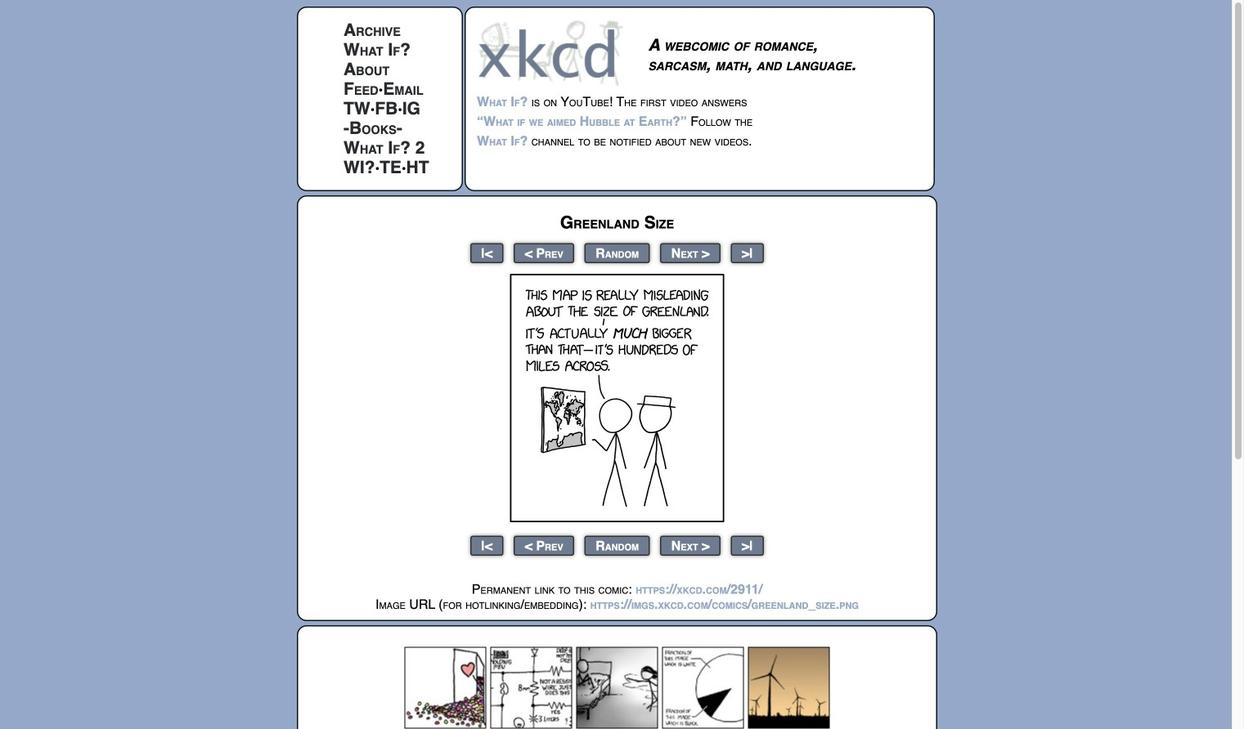 Task type: locate. For each thing, give the bounding box(es) containing it.
selected comics image
[[405, 648, 830, 729]]



Task type: vqa. For each thing, say whether or not it's contained in the screenshot.
Earth Formation Site Image
no



Task type: describe. For each thing, give the bounding box(es) containing it.
greenland size image
[[510, 274, 724, 523]]

xkcd.com logo image
[[477, 19, 628, 87]]



